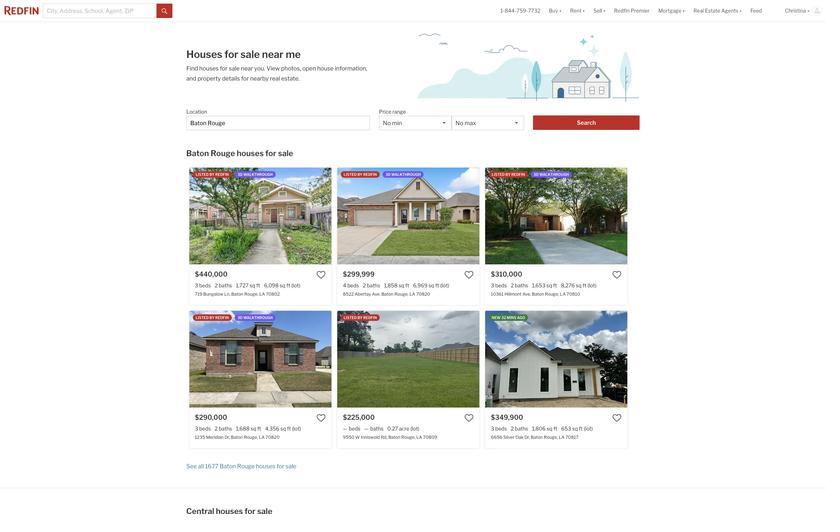 Task type: vqa. For each thing, say whether or not it's contained in the screenshot.
1,727's SQ
yes



Task type: describe. For each thing, give the bounding box(es) containing it.
walkthrough for $290,000
[[243, 316, 273, 320]]

0.27 acre (lot)
[[388, 426, 420, 432]]

653 sq ft (lot)
[[562, 426, 593, 432]]

1 photo of 10361 hillmont ave, baton rouge, la 70810 image from the left
[[485, 168, 628, 265]]

no for no min
[[383, 120, 391, 127]]

listed by redfin for $299,999
[[344, 172, 377, 177]]

1,653 sq ft
[[532, 283, 557, 289]]

ago
[[517, 316, 525, 320]]

2 baths for $349,900
[[511, 426, 528, 432]]

houses
[[186, 48, 222, 60]]

ft for 1,806 sq ft
[[554, 426, 558, 432]]

redfin for $310,000
[[512, 172, 525, 177]]

ft for 6,098 sq ft (lot)
[[287, 283, 290, 289]]

beds for $310,000
[[495, 283, 507, 289]]

baths for $349,900
[[515, 426, 528, 432]]

1 horizontal spatial near
[[262, 48, 284, 60]]

1 dr, from the left
[[225, 435, 230, 440]]

la for $310,000
[[560, 292, 566, 297]]

meridian
[[206, 435, 224, 440]]

ft for 653 sq ft (lot)
[[579, 426, 583, 432]]

no max
[[456, 120, 476, 127]]

premier
[[631, 8, 650, 14]]

for inside view photos, open house information, and property details for nearby real estate.
[[241, 75, 249, 82]]

2 for $440,000
[[215, 283, 218, 289]]

baton rouge houses for sale
[[186, 149, 293, 158]]

8,276 sq ft (lot)
[[561, 283, 597, 289]]

w
[[355, 435, 360, 440]]

6,098
[[264, 283, 279, 289]]

3 for $349,900
[[491, 426, 494, 432]]

7732
[[528, 8, 541, 14]]

$349,900
[[491, 414, 523, 422]]

4
[[343, 283, 346, 289]]

redfin premier button
[[610, 0, 654, 22]]

real estate agents ▾ link
[[694, 0, 742, 22]]

1-
[[501, 8, 505, 14]]

3 for $310,000
[[491, 283, 494, 289]]

1 photo of 8522 abertay ave, baton rouge, la 70820 image from the left
[[337, 168, 480, 265]]

favorite button image for $290,000
[[316, 414, 326, 423]]

and
[[186, 75, 196, 82]]

8,276
[[561, 283, 575, 289]]

1,727 sq ft
[[236, 283, 260, 289]]

listed for $290,000
[[196, 316, 209, 320]]

2 photo of 10361 hillmont ave, baton rouge, la 70810 image from the left
[[628, 168, 770, 265]]

min
[[392, 120, 402, 127]]

rouge, for $299,999
[[395, 292, 409, 297]]

sq for 1,806
[[547, 426, 553, 432]]

(lot) for $349,900
[[584, 426, 593, 432]]

find
[[186, 65, 198, 72]]

6,969 sq ft (lot)
[[413, 283, 449, 289]]

la for $440,000
[[259, 292, 265, 297]]

2 photo of 9550 w inniswold rd, baton rouge, la 70809 image from the left
[[480, 311, 622, 408]]

0 vertical spatial houses
[[199, 65, 219, 72]]

3d for $299,999
[[386, 172, 391, 177]]

listed for $225,000
[[344, 316, 357, 320]]

(lot) for $440,000
[[291, 283, 301, 289]]

acre
[[399, 426, 410, 432]]

▾ inside dropdown button
[[740, 8, 742, 14]]

2 baths for $290,000
[[215, 426, 232, 432]]

favorite button image for $225,000
[[465, 414, 474, 423]]

3d for $440,000
[[238, 172, 243, 177]]

70820 for $290,000
[[266, 435, 280, 440]]

baths for $299,999
[[367, 283, 380, 289]]

759-
[[517, 8, 528, 14]]

new
[[492, 316, 501, 320]]

house
[[317, 65, 334, 72]]

see all 1677 baton rouge houses for sale
[[186, 463, 296, 470]]

ft for 6,969 sq ft (lot)
[[435, 283, 439, 289]]

view photos, open house information, and property details for nearby real estate.
[[186, 65, 367, 82]]

$299,999
[[343, 271, 375, 278]]

beds up w
[[349, 426, 361, 432]]

rouge, down acre
[[402, 435, 416, 440]]

$310,000
[[491, 271, 523, 278]]

view
[[267, 65, 280, 72]]

2 baths for $440,000
[[215, 283, 232, 289]]

10361 hillmont ave, baton rouge, la 70810
[[491, 292, 580, 297]]

6,969
[[413, 283, 428, 289]]

2 for $349,900
[[511, 426, 514, 432]]

walkthrough for $310,000
[[540, 172, 569, 177]]

sell ▾
[[594, 8, 606, 14]]

$290,000
[[195, 414, 227, 422]]

real estate agents ▾
[[694, 8, 742, 14]]

rouge, for $310,000
[[545, 292, 559, 297]]

la down 653
[[559, 435, 565, 440]]

70809
[[423, 435, 438, 440]]

— for — baths
[[364, 426, 369, 432]]

bungalow
[[203, 292, 223, 297]]

2 photo of 8522 abertay ave, baton rouge, la 70820 image from the left
[[480, 168, 622, 265]]

agents
[[722, 8, 739, 14]]

christina ▾
[[785, 8, 810, 14]]

sq for 653
[[572, 426, 578, 432]]

estate.
[[281, 75, 300, 82]]

max
[[465, 120, 476, 127]]

ave, for $299,999
[[372, 292, 381, 297]]

70802
[[266, 292, 280, 297]]

property
[[198, 75, 221, 82]]

— for — beds
[[343, 426, 348, 432]]

rd,
[[381, 435, 388, 440]]

(lot) for $290,000
[[292, 426, 301, 432]]

silver
[[504, 435, 515, 440]]

4,356 sq ft (lot)
[[265, 426, 301, 432]]

listed for $310,000
[[492, 172, 505, 177]]

all
[[198, 463, 204, 470]]

search button
[[533, 116, 640, 130]]

buy ▾ button
[[549, 0, 562, 22]]

abertay
[[355, 292, 371, 297]]

listed for $440,000
[[196, 172, 209, 177]]

— baths
[[364, 426, 384, 432]]

buy ▾
[[549, 8, 562, 14]]

baths for $290,000
[[219, 426, 232, 432]]

by for $440,000
[[210, 172, 215, 177]]

1,653
[[532, 283, 546, 289]]

find houses for sale near you.
[[186, 65, 267, 72]]

search
[[577, 119, 596, 126]]

1 photo of 1235 meridian dr, baton rouge, la 70820 image from the left
[[189, 311, 332, 408]]

rouge, for $290,000
[[244, 435, 258, 440]]

▾ for sell ▾
[[603, 8, 606, 14]]

1 vertical spatial near
[[241, 65, 253, 72]]

sq for 1,688
[[251, 426, 256, 432]]

6656 silver oak dr, baton rouge, la 70817
[[491, 435, 579, 440]]

by for $290,000
[[210, 316, 215, 320]]

sq for 1,653
[[547, 283, 552, 289]]

▾ for rent ▾
[[583, 8, 585, 14]]

mins
[[507, 316, 517, 320]]

sell ▾ button
[[589, 0, 610, 22]]

9550
[[343, 435, 355, 440]]

feed
[[751, 8, 762, 14]]

▾ for mortgage ▾
[[683, 8, 685, 14]]

0 vertical spatial city, address, school, agent, zip search field
[[43, 4, 157, 18]]

3 beds for $290,000
[[195, 426, 211, 432]]

no min
[[383, 120, 402, 127]]

redfin
[[614, 8, 630, 14]]

2 photo of 719 bungalow ln, baton rouge, la 70802 image from the left
[[331, 168, 474, 265]]

favorite button image for $349,900
[[613, 414, 622, 423]]

844-
[[505, 8, 517, 14]]

sq for 8,276
[[576, 283, 582, 289]]

4 beds
[[343, 283, 359, 289]]

beds for $290,000
[[199, 426, 211, 432]]

favorite button checkbox for $299,999
[[465, 270, 474, 280]]

inniswold
[[361, 435, 380, 440]]

1,806 sq ft
[[532, 426, 558, 432]]

ft for 1,858 sq ft
[[405, 283, 409, 289]]

ft for 1,688 sq ft
[[257, 426, 261, 432]]

1235
[[195, 435, 205, 440]]

real
[[694, 8, 704, 14]]

3d walkthrough for $440,000
[[238, 172, 273, 177]]



Task type: locate. For each thing, give the bounding box(es) containing it.
1 no from the left
[[383, 120, 391, 127]]

▾ right mortgage
[[683, 8, 685, 14]]

favorite button checkbox for $290,000
[[316, 414, 326, 423]]

redfin premier
[[614, 8, 650, 14]]

beds for $349,900
[[495, 426, 507, 432]]

▾ right "sell" at top right
[[603, 8, 606, 14]]

3 beds
[[195, 283, 211, 289], [491, 283, 507, 289], [195, 426, 211, 432], [491, 426, 507, 432]]

favorite button image for $299,999
[[465, 270, 474, 280]]

la down 6,969
[[410, 292, 415, 297]]

favorite button checkbox for $440,000
[[316, 270, 326, 280]]

rouge, for $440,000
[[244, 292, 258, 297]]

christina
[[785, 8, 806, 14]]

listed by redfin for $225,000
[[344, 316, 377, 320]]

▾ right buy
[[559, 8, 562, 14]]

rent ▾
[[570, 8, 585, 14]]

8522
[[343, 292, 354, 297]]

baths up abertay
[[367, 283, 380, 289]]

— up '9550'
[[343, 426, 348, 432]]

2 baths up ln,
[[215, 283, 232, 289]]

ft for 4,356 sq ft (lot)
[[287, 426, 291, 432]]

sq right 1,727 in the bottom of the page
[[250, 283, 255, 289]]

baths for $310,000
[[515, 283, 528, 289]]

no left min
[[383, 120, 391, 127]]

photo of 719 bungalow ln, baton rouge, la 70802 image
[[189, 168, 332, 265], [331, 168, 474, 265]]

mortgage ▾ button
[[659, 0, 685, 22]]

feed button
[[746, 0, 781, 22]]

1 vertical spatial 70820
[[266, 435, 280, 440]]

70820 for $299,999
[[416, 292, 430, 297]]

3 up 6656
[[491, 426, 494, 432]]

1-844-759-7732 link
[[501, 8, 541, 14]]

8522 abertay ave, baton rouge, la 70820
[[343, 292, 430, 297]]

photo of 1235 meridian dr, baton rouge, la 70820 image
[[189, 311, 332, 408], [331, 311, 474, 408]]

near
[[262, 48, 284, 60], [241, 65, 253, 72]]

1 photo of 719 bungalow ln, baton rouge, la 70802 image from the left
[[189, 168, 332, 265]]

70820
[[416, 292, 430, 297], [266, 435, 280, 440]]

sq for 6,969
[[429, 283, 434, 289]]

2 up hillmont
[[511, 283, 514, 289]]

mortgage ▾ button
[[654, 0, 689, 22]]

2 no from the left
[[456, 120, 464, 127]]

favorite button checkbox for $225,000
[[465, 414, 474, 423]]

redfin for $299,999
[[363, 172, 377, 177]]

sq right the 4,356 on the bottom left of the page
[[280, 426, 286, 432]]

ft right 653
[[579, 426, 583, 432]]

6656
[[491, 435, 503, 440]]

2 ave, from the left
[[523, 292, 531, 297]]

sq for 1,858
[[399, 283, 404, 289]]

redfin
[[215, 172, 229, 177], [363, 172, 377, 177], [512, 172, 525, 177], [215, 316, 229, 320], [363, 316, 377, 320]]

1235 meridian dr, baton rouge, la 70820
[[195, 435, 280, 440]]

ft left the 4,356 on the bottom left of the page
[[257, 426, 261, 432]]

rouge,
[[244, 292, 258, 297], [395, 292, 409, 297], [545, 292, 559, 297], [244, 435, 258, 440], [402, 435, 416, 440], [544, 435, 558, 440]]

3 for $440,000
[[195, 283, 198, 289]]

details
[[222, 75, 240, 82]]

favorite button image for $440,000
[[316, 270, 326, 280]]

redfin for $290,000
[[215, 316, 229, 320]]

3 beds up 6656
[[491, 426, 507, 432]]

0 vertical spatial 70820
[[416, 292, 430, 297]]

1,688
[[236, 426, 250, 432]]

3d for $310,000
[[534, 172, 539, 177]]

price
[[379, 109, 391, 115]]

nearby
[[250, 75, 269, 82]]

by for $225,000
[[358, 316, 363, 320]]

▾ right agents
[[740, 8, 742, 14]]

oak
[[516, 435, 524, 440]]

photos,
[[281, 65, 301, 72]]

0 horizontal spatial near
[[241, 65, 253, 72]]

redfin for $440,000
[[215, 172, 229, 177]]

— beds
[[343, 426, 361, 432]]

4,356
[[265, 426, 279, 432]]

listed by redfin for $440,000
[[196, 172, 229, 177]]

6 ▾ from the left
[[808, 8, 810, 14]]

1 vertical spatial favorite button image
[[613, 414, 622, 423]]

mortgage ▾
[[659, 8, 685, 14]]

sq right 653
[[572, 426, 578, 432]]

houses
[[199, 65, 219, 72], [237, 149, 264, 158], [256, 463, 275, 470]]

(lot) right 8,276 on the bottom of page
[[588, 283, 597, 289]]

▾ for buy ▾
[[559, 8, 562, 14]]

sq for 1,727
[[250, 283, 255, 289]]

real
[[270, 75, 280, 82]]

listed for $299,999
[[344, 172, 357, 177]]

70817
[[566, 435, 579, 440]]

hillmont
[[505, 292, 522, 297]]

ft for 8,276 sq ft (lot)
[[583, 283, 587, 289]]

beds up 719 at the bottom of page
[[199, 283, 211, 289]]

1 horizontal spatial 70820
[[416, 292, 430, 297]]

(lot) right 6,969
[[440, 283, 449, 289]]

(lot) for $299,999
[[440, 283, 449, 289]]

1,727
[[236, 283, 249, 289]]

real estate agents ▾ button
[[689, 0, 746, 22]]

(lot) for $310,000
[[588, 283, 597, 289]]

2 ▾ from the left
[[583, 8, 585, 14]]

3d walkthrough for $310,000
[[534, 172, 569, 177]]

dr, right oak
[[525, 435, 530, 440]]

photo of 9550 w inniswold rd, baton rouge, la 70809 image
[[337, 311, 480, 408], [480, 311, 622, 408]]

sale
[[241, 48, 260, 60], [229, 65, 240, 72], [278, 149, 293, 158], [286, 463, 296, 470]]

favorite button checkbox
[[316, 270, 326, 280], [613, 270, 622, 280], [316, 414, 326, 423], [613, 414, 622, 423]]

3d walkthrough for $290,000
[[238, 316, 273, 320]]

$440,000
[[195, 271, 228, 278]]

la for $299,999
[[410, 292, 415, 297]]

2 — from the left
[[364, 426, 369, 432]]

buy
[[549, 8, 558, 14]]

dr, right "meridian"
[[225, 435, 230, 440]]

ft right 6,969
[[435, 283, 439, 289]]

2 for $299,999
[[363, 283, 366, 289]]

ft right the 4,356 on the bottom left of the page
[[287, 426, 291, 432]]

la left the 70802
[[259, 292, 265, 297]]

3 beds up 10361
[[491, 283, 507, 289]]

(lot) right 6,098 at the bottom left
[[291, 283, 301, 289]]

2 baths for $310,000
[[511, 283, 528, 289]]

rouge, down 1,806 sq ft
[[544, 435, 558, 440]]

2 baths up oak
[[511, 426, 528, 432]]

0 vertical spatial rouge
[[211, 149, 235, 158]]

ft left 6,969
[[405, 283, 409, 289]]

sq for 4,356
[[280, 426, 286, 432]]

1 vertical spatial houses
[[237, 149, 264, 158]]

photo of 10361 hillmont ave, baton rouge, la 70810 image
[[485, 168, 628, 265], [628, 168, 770, 265]]

beds for $299,999
[[347, 283, 359, 289]]

2 favorite button checkbox from the top
[[465, 414, 474, 423]]

719 bungalow ln, baton rouge, la 70802
[[195, 292, 280, 297]]

by for $310,000
[[506, 172, 511, 177]]

no for no max
[[456, 120, 464, 127]]

beds up 1235
[[199, 426, 211, 432]]

no left max
[[456, 120, 464, 127]]

sq
[[250, 283, 255, 289], [280, 283, 285, 289], [399, 283, 404, 289], [429, 283, 434, 289], [547, 283, 552, 289], [576, 283, 582, 289], [251, 426, 256, 432], [280, 426, 286, 432], [547, 426, 553, 432], [572, 426, 578, 432]]

rouge, down "1,688 sq ft"
[[244, 435, 258, 440]]

information,
[[335, 65, 367, 72]]

photo of 8522 abertay ave, baton rouge, la 70820 image
[[337, 168, 480, 265], [480, 168, 622, 265]]

near up view
[[262, 48, 284, 60]]

2 baths up hillmont
[[511, 283, 528, 289]]

3 beds up 719 at the bottom of page
[[195, 283, 211, 289]]

ft left 653
[[554, 426, 558, 432]]

2 baths
[[215, 283, 232, 289], [363, 283, 380, 289], [511, 283, 528, 289], [215, 426, 232, 432], [511, 426, 528, 432]]

2 up silver
[[511, 426, 514, 432]]

favorite button checkbox for $349,900
[[613, 414, 622, 423]]

1 horizontal spatial ave,
[[523, 292, 531, 297]]

sq right 6,098 at the bottom left
[[280, 283, 285, 289]]

1 — from the left
[[343, 426, 348, 432]]

walkthrough for $440,000
[[243, 172, 273, 177]]

2 baths up "meridian"
[[215, 426, 232, 432]]

baths
[[219, 283, 232, 289], [367, 283, 380, 289], [515, 283, 528, 289], [219, 426, 232, 432], [370, 426, 384, 432], [515, 426, 528, 432]]

sq up the 70810
[[576, 283, 582, 289]]

2 up bungalow
[[215, 283, 218, 289]]

City, Address, School, Agent, ZIP search field
[[43, 4, 157, 18], [186, 116, 370, 130]]

houses for sale near me
[[186, 48, 301, 60]]

2 baths for $299,999
[[363, 283, 380, 289]]

sq right 6,969
[[429, 283, 434, 289]]

1 vertical spatial city, address, school, agent, zip search field
[[186, 116, 370, 130]]

la down 8,276 on the bottom of page
[[560, 292, 566, 297]]

1 vertical spatial rouge
[[237, 463, 255, 470]]

baths up hillmont
[[515, 283, 528, 289]]

▾ for christina ▾
[[808, 8, 810, 14]]

2 photo of 1235 meridian dr, baton rouge, la 70820 image from the left
[[331, 311, 474, 408]]

2 baths up abertay
[[363, 283, 380, 289]]

no
[[383, 120, 391, 127], [456, 120, 464, 127]]

la down "1,688 sq ft"
[[259, 435, 265, 440]]

2 dr, from the left
[[525, 435, 530, 440]]

3
[[195, 283, 198, 289], [491, 283, 494, 289], [195, 426, 198, 432], [491, 426, 494, 432]]

ft left 8,276 on the bottom of page
[[553, 283, 557, 289]]

3 beds up 1235
[[195, 426, 211, 432]]

sell ▾ button
[[594, 0, 606, 22]]

3 up 1235
[[195, 426, 198, 432]]

(lot) right 653
[[584, 426, 593, 432]]

by for $299,999
[[358, 172, 363, 177]]

0 vertical spatial favorite button image
[[613, 270, 622, 280]]

0 horizontal spatial no
[[383, 120, 391, 127]]

near left you.
[[241, 65, 253, 72]]

you.
[[254, 65, 265, 72]]

0 vertical spatial near
[[262, 48, 284, 60]]

la for $290,000
[[259, 435, 265, 440]]

ft for 1,727 sq ft
[[256, 283, 260, 289]]

0 horizontal spatial dr,
[[225, 435, 230, 440]]

beds for $440,000
[[199, 283, 211, 289]]

1 vertical spatial favorite button checkbox
[[465, 414, 474, 423]]

listed by redfin for $310,000
[[492, 172, 525, 177]]

estate
[[705, 8, 721, 14]]

3 for $290,000
[[195, 426, 198, 432]]

1-844-759-7732
[[501, 8, 541, 14]]

price range
[[379, 109, 406, 115]]

1 horizontal spatial dr,
[[525, 435, 530, 440]]

rouge, down 1,727 sq ft
[[244, 292, 258, 297]]

favorite button checkbox
[[465, 270, 474, 280], [465, 414, 474, 423]]

ft left 6,098 at the bottom left
[[256, 283, 260, 289]]

ave, right hillmont
[[523, 292, 531, 297]]

1 photo of 6656 silver oak dr, baton rouge, la 70817 image from the left
[[485, 311, 628, 408]]

1,688 sq ft
[[236, 426, 261, 432]]

70810
[[567, 292, 580, 297]]

3 up 10361
[[491, 283, 494, 289]]

sq right 1,806
[[547, 426, 553, 432]]

(lot) right the 4,356 on the bottom left of the page
[[292, 426, 301, 432]]

listed by redfin for $290,000
[[196, 316, 229, 320]]

beds up 6656
[[495, 426, 507, 432]]

70820 down the 4,356 on the bottom left of the page
[[266, 435, 280, 440]]

1 favorite button image from the top
[[613, 270, 622, 280]]

1 ave, from the left
[[372, 292, 381, 297]]

2
[[215, 283, 218, 289], [363, 283, 366, 289], [511, 283, 514, 289], [215, 426, 218, 432], [511, 426, 514, 432]]

1,858 sq ft
[[384, 283, 409, 289]]

mortgage
[[659, 8, 682, 14]]

70820 down 6,969
[[416, 292, 430, 297]]

1 horizontal spatial no
[[456, 120, 464, 127]]

beds right 4 at left bottom
[[347, 283, 359, 289]]

▾ right christina
[[808, 8, 810, 14]]

favorite button image
[[316, 270, 326, 280], [465, 270, 474, 280], [316, 414, 326, 423], [465, 414, 474, 423]]

beds
[[199, 283, 211, 289], [347, 283, 359, 289], [495, 283, 507, 289], [199, 426, 211, 432], [349, 426, 361, 432], [495, 426, 507, 432]]

sq right 1,688
[[251, 426, 256, 432]]

0.27
[[388, 426, 398, 432]]

ave, right abertay
[[372, 292, 381, 297]]

4 ▾ from the left
[[683, 8, 685, 14]]

1,806
[[532, 426, 546, 432]]

2 favorite button image from the top
[[613, 414, 622, 423]]

ft right 6,098 at the bottom left
[[287, 283, 290, 289]]

sq right the 1,653 at the right bottom
[[547, 283, 552, 289]]

1 ▾ from the left
[[559, 8, 562, 14]]

baths up inniswold
[[370, 426, 384, 432]]

baths up ln,
[[219, 283, 232, 289]]

0 horizontal spatial rouge
[[211, 149, 235, 158]]

3d for $290,000
[[238, 316, 243, 320]]

baths for $440,000
[[219, 283, 232, 289]]

redfin for $225,000
[[363, 316, 377, 320]]

2 up abertay
[[363, 283, 366, 289]]

rouge, down 1,858 sq ft on the bottom
[[395, 292, 409, 297]]

0 horizontal spatial 70820
[[266, 435, 280, 440]]

rent ▾ button
[[566, 0, 589, 22]]

2 vertical spatial houses
[[256, 463, 275, 470]]

ave, for $310,000
[[523, 292, 531, 297]]

location
[[186, 109, 207, 115]]

0 horizontal spatial ave,
[[372, 292, 381, 297]]

open
[[302, 65, 316, 72]]

2 for $310,000
[[511, 283, 514, 289]]

10361
[[491, 292, 504, 297]]

la left 70809
[[417, 435, 422, 440]]

photo of 6656 silver oak dr, baton rouge, la 70817 image
[[485, 311, 628, 408], [628, 311, 770, 408]]

(lot) right acre
[[411, 426, 420, 432]]

favorite button checkbox for $310,000
[[613, 270, 622, 280]]

0 vertical spatial favorite button checkbox
[[465, 270, 474, 280]]

buy ▾ button
[[545, 0, 566, 22]]

sq right the 1,858
[[399, 283, 404, 289]]

2 for $290,000
[[215, 426, 218, 432]]

1 horizontal spatial rouge
[[237, 463, 255, 470]]

1 photo of 9550 w inniswold rd, baton rouge, la 70809 image from the left
[[337, 311, 480, 408]]

beds up 10361
[[495, 283, 507, 289]]

(lot)
[[291, 283, 301, 289], [440, 283, 449, 289], [588, 283, 597, 289], [292, 426, 301, 432], [411, 426, 420, 432], [584, 426, 593, 432]]

ft for 1,653 sq ft
[[553, 283, 557, 289]]

32
[[502, 316, 506, 320]]

6,098 sq ft (lot)
[[264, 283, 301, 289]]

1 horizontal spatial —
[[364, 426, 369, 432]]

favorite button image for $310,000
[[613, 270, 622, 280]]

3 ▾ from the left
[[603, 8, 606, 14]]

3 beds for $349,900
[[491, 426, 507, 432]]

3d walkthrough for $299,999
[[386, 172, 421, 177]]

1 favorite button checkbox from the top
[[465, 270, 474, 280]]

5 ▾ from the left
[[740, 8, 742, 14]]

0 horizontal spatial —
[[343, 426, 348, 432]]

baths up "meridian"
[[219, 426, 232, 432]]

3 beds for $310,000
[[491, 283, 507, 289]]

2 up "meridian"
[[215, 426, 218, 432]]

▾ right rent
[[583, 8, 585, 14]]

baton
[[186, 149, 209, 158], [231, 292, 243, 297], [382, 292, 394, 297], [532, 292, 544, 297], [231, 435, 243, 440], [388, 435, 401, 440], [531, 435, 543, 440], [220, 463, 236, 470]]

sell
[[594, 8, 602, 14]]

listed by redfin
[[196, 172, 229, 177], [344, 172, 377, 177], [492, 172, 525, 177], [196, 316, 229, 320], [344, 316, 377, 320]]

— up inniswold
[[364, 426, 369, 432]]

favorite button image
[[613, 270, 622, 280], [613, 414, 622, 423]]

submit search image
[[162, 8, 167, 14]]

ft right 8,276 on the bottom of page
[[583, 283, 587, 289]]

3 beds for $440,000
[[195, 283, 211, 289]]

sq for 6,098
[[280, 283, 285, 289]]

3 up 719 at the bottom of page
[[195, 283, 198, 289]]

rouge, down 1,653 sq ft
[[545, 292, 559, 297]]

rent
[[570, 8, 582, 14]]

la
[[259, 292, 265, 297], [410, 292, 415, 297], [560, 292, 566, 297], [259, 435, 265, 440], [417, 435, 422, 440], [559, 435, 565, 440]]

baths up oak
[[515, 426, 528, 432]]

1 horizontal spatial city, address, school, agent, zip search field
[[186, 116, 370, 130]]

walkthrough
[[243, 172, 273, 177], [392, 172, 421, 177], [540, 172, 569, 177], [243, 316, 273, 320]]

0 horizontal spatial city, address, school, agent, zip search field
[[43, 4, 157, 18]]

2 photo of 6656 silver oak dr, baton rouge, la 70817 image from the left
[[628, 311, 770, 408]]



